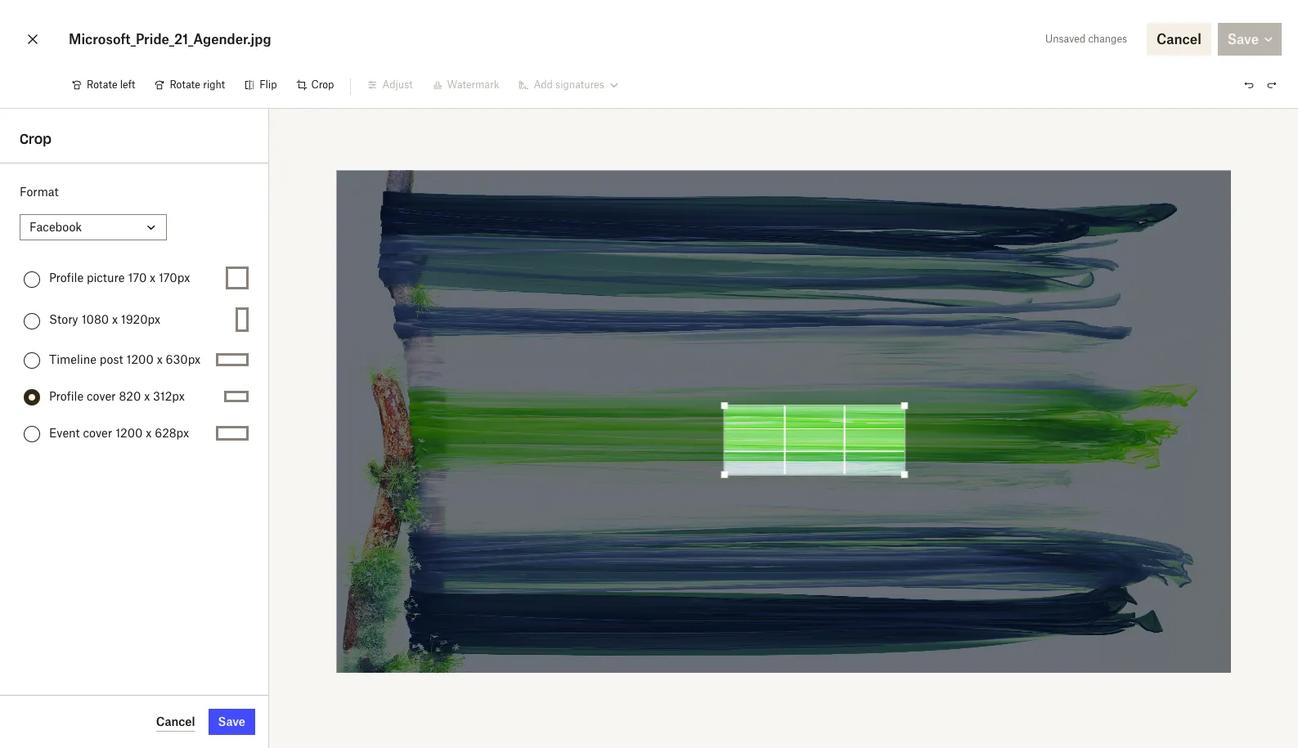 Task type: locate. For each thing, give the bounding box(es) containing it.
cancel button left the save button
[[156, 713, 195, 733]]

rotate right button
[[145, 72, 235, 98]]

2 rotate from the left
[[170, 79, 200, 91]]

2 profile from the top
[[49, 389, 84, 403]]

0 vertical spatial cancel button
[[1147, 23, 1212, 56]]

1 vertical spatial cancel button
[[156, 713, 195, 733]]

x for 170 x 170px
[[150, 271, 156, 285]]

cover right event at bottom left
[[83, 426, 112, 440]]

0 vertical spatial profile
[[49, 271, 84, 285]]

1200 for 1200 x 630px
[[126, 352, 154, 366]]

rotate right
[[170, 79, 225, 91]]

1200 right post
[[126, 352, 154, 366]]

x
[[150, 271, 156, 285], [112, 313, 118, 327], [157, 352, 163, 366], [144, 389, 150, 403], [146, 426, 152, 440]]

profile left picture
[[49, 271, 84, 285]]

1 vertical spatial cover
[[83, 426, 112, 440]]

cover for event cover
[[83, 426, 112, 440]]

x right 1080
[[112, 313, 118, 327]]

1 vertical spatial cancel
[[156, 715, 195, 729]]

630px
[[166, 352, 201, 366]]

820
[[119, 389, 141, 403]]

x left 628px
[[146, 426, 152, 440]]

1080
[[82, 313, 109, 327]]

1 horizontal spatial rotate
[[170, 79, 200, 91]]

x left 630px
[[157, 352, 163, 366]]

1200 down 820
[[116, 426, 143, 440]]

microsoft_pride_21_agender.jpg
[[69, 31, 271, 47]]

None radio
[[24, 271, 40, 288], [24, 313, 40, 329], [24, 426, 40, 443], [24, 271, 40, 288], [24, 313, 40, 329], [24, 426, 40, 443]]

crop up format at the left of the page
[[20, 131, 51, 147]]

cover left 820
[[87, 389, 116, 403]]

0 vertical spatial cancel
[[1157, 31, 1202, 47]]

left
[[120, 79, 135, 91]]

None field
[[0, 0, 126, 18]]

cancel button
[[1147, 23, 1212, 56], [156, 713, 195, 733]]

x right 170
[[150, 271, 156, 285]]

rotate left button
[[62, 72, 145, 98]]

0 vertical spatial 1200
[[126, 352, 154, 366]]

rotate inside button
[[170, 79, 200, 91]]

0 horizontal spatial cancel button
[[156, 713, 195, 733]]

right
[[203, 79, 225, 91]]

1 vertical spatial crop
[[20, 131, 51, 147]]

cancel button right changes
[[1147, 23, 1212, 56]]

rotate left right
[[170, 79, 200, 91]]

0 vertical spatial cover
[[87, 389, 116, 403]]

rotate left
[[87, 79, 135, 91]]

cancel left save
[[156, 715, 195, 729]]

cancel right changes
[[1157, 31, 1202, 47]]

timeline
[[49, 352, 96, 366]]

1 vertical spatial profile
[[49, 389, 84, 403]]

Format button
[[20, 214, 167, 241]]

cover for profile cover
[[87, 389, 116, 403]]

rotate left left
[[87, 79, 117, 91]]

0 horizontal spatial rotate
[[87, 79, 117, 91]]

rotate
[[87, 79, 117, 91], [170, 79, 200, 91]]

x right 820
[[144, 389, 150, 403]]

x for 820 x 312px
[[144, 389, 150, 403]]

1 horizontal spatial crop
[[311, 79, 334, 91]]

cancel
[[1157, 31, 1202, 47], [156, 715, 195, 729]]

None radio
[[24, 353, 40, 369], [24, 390, 40, 406], [24, 353, 40, 369], [24, 390, 40, 406]]

1200
[[126, 352, 154, 366], [116, 426, 143, 440]]

1 vertical spatial 1200
[[116, 426, 143, 440]]

profile for profile picture 170 x 170px
[[49, 271, 84, 285]]

cover
[[87, 389, 116, 403], [83, 426, 112, 440]]

x for 1200 x 630px
[[157, 352, 163, 366]]

story
[[49, 313, 78, 327]]

1 rotate from the left
[[87, 79, 117, 91]]

profile
[[49, 271, 84, 285], [49, 389, 84, 403]]

x for 1200 x 628px
[[146, 426, 152, 440]]

profile up event at bottom left
[[49, 389, 84, 403]]

post
[[100, 352, 123, 366]]

1 horizontal spatial cancel button
[[1147, 23, 1212, 56]]

1 profile from the top
[[49, 271, 84, 285]]

0 horizontal spatial cancel
[[156, 715, 195, 729]]

crop right flip
[[311, 79, 334, 91]]

0 vertical spatial crop
[[311, 79, 334, 91]]

crop
[[311, 79, 334, 91], [20, 131, 51, 147]]

rotate inside button
[[87, 79, 117, 91]]



Task type: vqa. For each thing, say whether or not it's contained in the screenshot.
Professional's 1 user
no



Task type: describe. For each thing, give the bounding box(es) containing it.
flip button
[[235, 72, 287, 98]]

170
[[128, 271, 147, 285]]

event cover 1200 x 628px
[[49, 426, 189, 440]]

312px
[[153, 389, 185, 403]]

save button
[[208, 710, 255, 736]]

unsaved
[[1046, 33, 1086, 45]]

event
[[49, 426, 80, 440]]

picture
[[87, 271, 125, 285]]

crop button
[[287, 72, 344, 98]]

1 horizontal spatial cancel
[[1157, 31, 1202, 47]]

changes
[[1089, 33, 1128, 45]]

profile for profile cover 820 x 312px
[[49, 389, 84, 403]]

profile picture 170 x 170px
[[49, 271, 190, 285]]

timeline post 1200 x 630px
[[49, 352, 201, 366]]

0 horizontal spatial crop
[[20, 131, 51, 147]]

crop inside button
[[311, 79, 334, 91]]

format
[[20, 185, 59, 199]]

1200 for 1200 x 628px
[[116, 426, 143, 440]]

close image
[[23, 26, 43, 52]]

170px
[[159, 271, 190, 285]]

flip
[[260, 79, 277, 91]]

unsaved changes
[[1046, 33, 1128, 45]]

save
[[218, 715, 246, 729]]

profile cover 820 x 312px
[[49, 389, 185, 403]]

facebook
[[29, 220, 82, 234]]

story 1080 x 1920px
[[49, 313, 160, 327]]

rotate for rotate left
[[87, 79, 117, 91]]

rotate for rotate right
[[170, 79, 200, 91]]

1920px
[[121, 313, 160, 327]]

628px
[[155, 426, 189, 440]]



